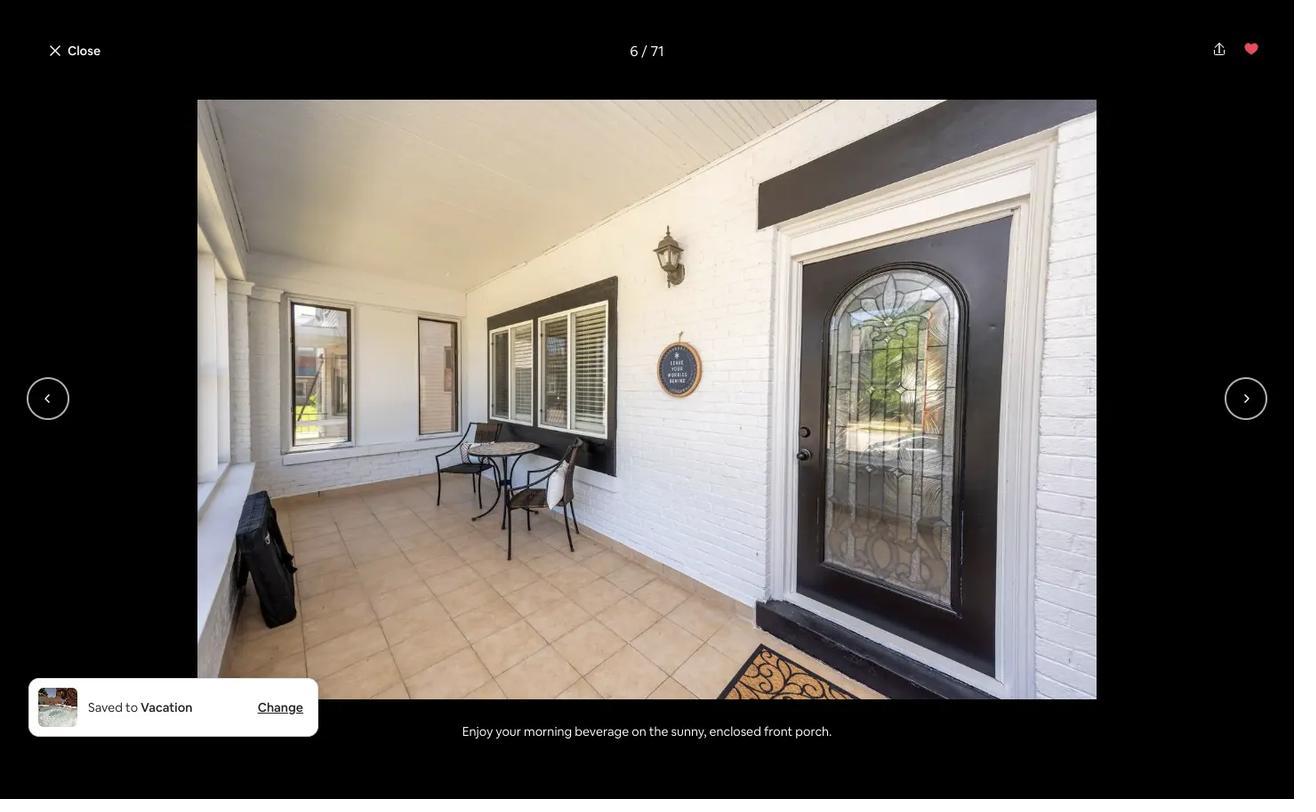 Task type: locate. For each thing, give the bounding box(es) containing it.
change button
[[258, 700, 303, 716]]

date down night
[[873, 663, 900, 679]]

64
[[200, 81, 215, 97], [1062, 601, 1076, 617]]

2 add date from the left
[[990, 663, 1044, 679]]

cozy up in the 4 seasons front porch on this swing chair image
[[651, 128, 977, 573], [651, 128, 977, 573], [904, 339, 1146, 544]]

home
[[207, 571, 260, 596]]

0 horizontal spatial 64
[[200, 81, 215, 97]]

soak your stresses away in the 8-person hot tub. image
[[318, 0, 644, 121], [318, 0, 644, 121], [655, 121, 897, 332]]

michigan city, indiana, united states button
[[372, 78, 585, 100]]

gather your group around the firepit with its comfortable adirondack chairs. image
[[904, 121, 1146, 332], [318, 128, 644, 347], [318, 128, 644, 347]]

photos
[[1069, 499, 1110, 515]]

date down 4.88
[[1017, 663, 1044, 679]]

1 horizontal spatial date
[[1017, 663, 1044, 679]]

enjoy your morning beverage on the sunny, enclosed front porch. image
[[85, 100, 1210, 700], [85, 100, 1210, 700], [318, 354, 644, 573], [318, 354, 644, 573]]

your
[[496, 724, 522, 740]]

well-
[[385, 695, 412, 711]]

add
[[847, 663, 871, 679], [990, 663, 1015, 679]]

·
[[269, 81, 273, 100], [362, 81, 365, 100], [1055, 601, 1058, 617], [214, 602, 217, 620], [302, 602, 306, 620], [355, 602, 359, 620]]

show
[[1019, 499, 1051, 515]]

michigan
[[372, 81, 425, 97]]

1 horizontal spatial add
[[990, 663, 1015, 679]]

1 horizontal spatial reviews
[[1079, 601, 1123, 617]]

71
[[651, 41, 665, 60]]

1 horizontal spatial add date
[[990, 663, 1044, 679]]

0 horizontal spatial date
[[873, 663, 900, 679]]

sunny,
[[672, 724, 707, 740]]

dedicated workspace a common area with wifi that's well-suited for working.
[[206, 672, 518, 711]]

· left 1.5
[[355, 602, 359, 620]]

0 horizontal spatial add
[[847, 663, 871, 679]]

add date down 4.88
[[990, 663, 1044, 679]]

that's
[[350, 695, 382, 711]]

guests
[[167, 602, 211, 620]]

relax in the spacious, ultra-comfortable living room. note the built-in charging station at lower left. image
[[651, 0, 977, 121], [651, 0, 977, 121], [655, 339, 897, 544]]

add date down the $142 night
[[847, 663, 900, 679]]

2 add from the left
[[990, 663, 1015, 679]]

saved
[[88, 700, 123, 716]]

64 left 󰀃
[[200, 81, 215, 97]]

all
[[1053, 499, 1066, 515]]

4
[[220, 602, 228, 620]]

date
[[873, 663, 900, 679], [1017, 663, 1044, 679]]

reviews right 4.88
[[1079, 601, 1123, 617]]

with
[[299, 695, 324, 711]]

· left 󰀃
[[269, 81, 273, 100]]

· right 4.88
[[1055, 601, 1058, 617]]

1 date from the left
[[873, 663, 900, 679]]

you'll love the vintage charm of red zen retreat, along with its updated conveniences. image
[[149, 121, 647, 544]]

0 horizontal spatial add date
[[847, 663, 900, 679]]

/
[[642, 41, 648, 60]]

add date
[[847, 663, 900, 679], [990, 663, 1044, 679]]

share
[[1038, 82, 1071, 98]]

· inside 64 reviews ·
[[269, 81, 273, 100]]

front
[[764, 724, 793, 740]]

0 vertical spatial 64
[[200, 81, 215, 97]]

jason is a superhost. learn more about jason. image
[[681, 572, 731, 622], [681, 572, 731, 622]]

1 vertical spatial reviews
[[1079, 601, 1123, 617]]

dialog
[[0, 0, 1295, 799]]

4.88 · 64 reviews
[[1027, 601, 1123, 617]]

reviews left 󰀃
[[217, 81, 262, 97]]

64 right 4.88
[[1062, 601, 1076, 617]]

show all photos
[[1019, 499, 1110, 515]]

area
[[272, 695, 297, 711]]

1 vertical spatial 64
[[1062, 601, 1076, 617]]

united
[[505, 81, 545, 97]]

reviews
[[217, 81, 262, 97], [1079, 601, 1123, 617]]

1 horizontal spatial 64
[[1062, 601, 1076, 617]]

no fumbling with keys; self-check-in is available with a digital keypad smart lock. image
[[318, 580, 977, 799], [318, 580, 977, 799]]

on
[[632, 724, 647, 740]]

· left michigan
[[362, 81, 365, 100]]

0 vertical spatial reviews
[[217, 81, 262, 97]]

beds
[[320, 602, 352, 620]]

󰀃
[[280, 81, 287, 97]]

1.5
[[362, 602, 379, 620]]

0 horizontal spatial reviews
[[217, 81, 262, 97]]

· michigan city, indiana, united states
[[362, 81, 585, 100]]

· left 4
[[214, 602, 217, 620]]

None search field
[[514, 0, 781, 9]]



Task type: vqa. For each thing, say whether or not it's contained in the screenshot.
English Canada
no



Task type: describe. For each thing, give the bounding box(es) containing it.
wifi
[[327, 695, 347, 711]]

working.
[[469, 695, 518, 711]]

enclosed
[[710, 724, 762, 740]]

$142
[[836, 594, 879, 620]]

10
[[149, 602, 164, 620]]

states
[[548, 81, 585, 97]]

the
[[649, 724, 669, 740]]

6 / 71
[[630, 41, 665, 60]]

a
[[206, 695, 215, 711]]

64 reviews button
[[200, 80, 262, 98]]

workspace
[[279, 672, 353, 690]]

baths
[[382, 602, 419, 620]]

64 inside 64 reviews ·
[[200, 81, 215, 97]]

enjoy
[[463, 724, 493, 740]]

morning
[[524, 724, 572, 740]]

1 add date from the left
[[847, 663, 900, 679]]

4.88
[[1027, 601, 1052, 617]]

for
[[450, 695, 467, 711]]

6
[[630, 41, 639, 60]]

· inside · michigan city, indiana, united states
[[362, 81, 365, 100]]

in
[[280, 733, 292, 751]]

entire home hosted by jason 10 guests · 4 bedrooms · 7 beds · 1.5 baths
[[149, 571, 419, 620]]

· left 7
[[302, 602, 306, 620]]

$142 night
[[836, 594, 917, 620]]

change
[[258, 700, 303, 716]]

1 add from the left
[[847, 663, 871, 679]]

dedicated
[[206, 672, 276, 690]]

enjoy your morning beverage on the sunny, enclosed front porch.
[[463, 724, 832, 740]]

porch.
[[796, 724, 832, 740]]

hosted
[[264, 571, 329, 596]]

indiana,
[[457, 81, 503, 97]]

night
[[883, 600, 917, 618]]

show all photos button
[[983, 492, 1125, 522]]

vacation
[[141, 700, 193, 716]]

check-
[[235, 733, 280, 751]]

common
[[218, 695, 269, 711]]

by jason
[[333, 571, 414, 596]]

64 reviews ·
[[200, 81, 273, 100]]

saved to vacation
[[88, 700, 193, 716]]

superhost
[[296, 81, 355, 97]]

self
[[206, 733, 232, 751]]

self check-in
[[206, 733, 292, 751]]

7
[[309, 602, 317, 620]]

city,
[[428, 81, 454, 97]]

reviews inside 64 reviews ·
[[217, 81, 262, 97]]

share button
[[1010, 75, 1078, 105]]

bedrooms
[[232, 602, 299, 620]]

2 date from the left
[[1017, 663, 1044, 679]]

to
[[126, 700, 138, 716]]

suited
[[412, 695, 447, 711]]

entire
[[149, 571, 203, 596]]

beverage
[[575, 724, 629, 740]]



